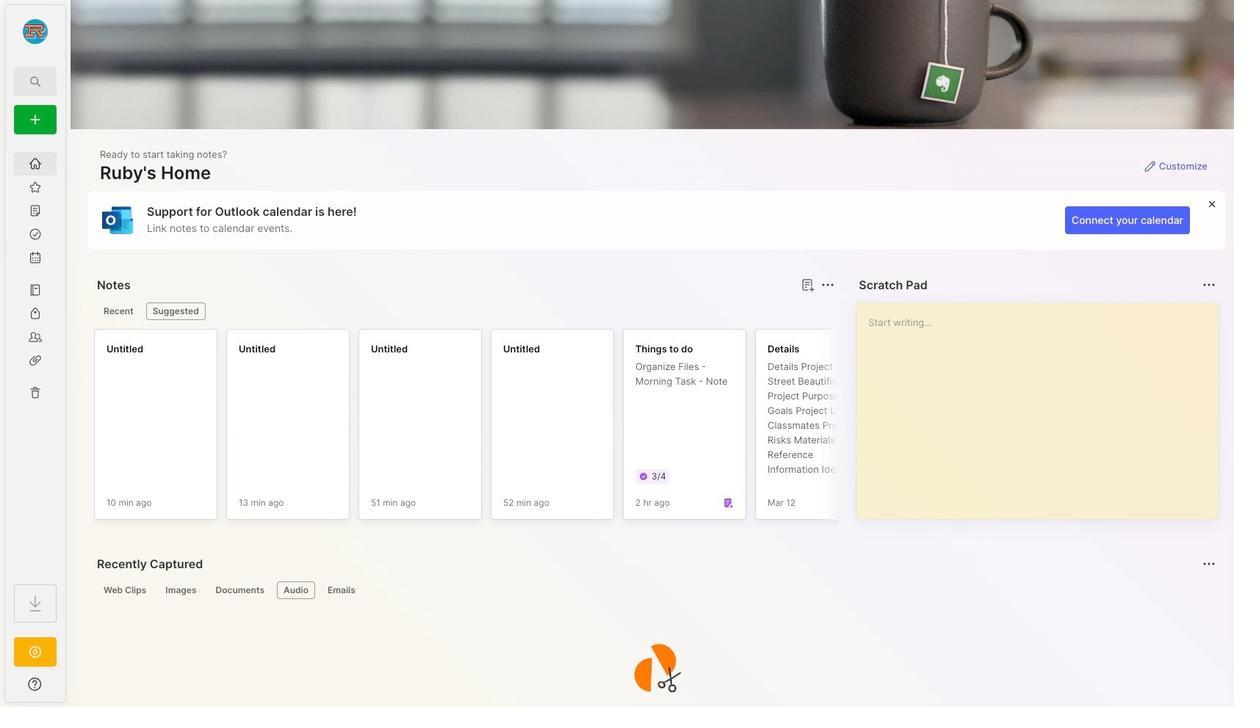 Task type: vqa. For each thing, say whether or not it's contained in the screenshot.
the Expand Notebooks IMAGE
no



Task type: describe. For each thing, give the bounding box(es) containing it.
WHAT'S NEW field
[[5, 673, 65, 697]]

main element
[[0, 0, 71, 708]]

account image
[[23, 19, 48, 44]]



Task type: locate. For each thing, give the bounding box(es) containing it.
0 vertical spatial tab list
[[97, 303, 833, 321]]

edit search image
[[26, 73, 44, 90]]

Account field
[[5, 17, 65, 46]]

tab
[[97, 303, 140, 321], [146, 303, 206, 321], [97, 582, 153, 600], [159, 582, 203, 600], [209, 582, 271, 600], [277, 582, 315, 600], [321, 582, 362, 600]]

tab list
[[97, 303, 833, 321], [97, 582, 1214, 600]]

tree
[[5, 143, 65, 572]]

Start writing… text field
[[869, 304, 1219, 508]]

more actions image
[[820, 276, 838, 294]]

More actions field
[[818, 275, 839, 296]]

1 tab list from the top
[[97, 303, 833, 321]]

click to expand image
[[64, 681, 75, 698]]

2 tab list from the top
[[97, 582, 1214, 600]]

1 vertical spatial tab list
[[97, 582, 1214, 600]]

upgrade image
[[26, 644, 44, 662]]

row group
[[94, 329, 1235, 529]]

home image
[[28, 157, 43, 171]]

tree inside main element
[[5, 143, 65, 572]]



